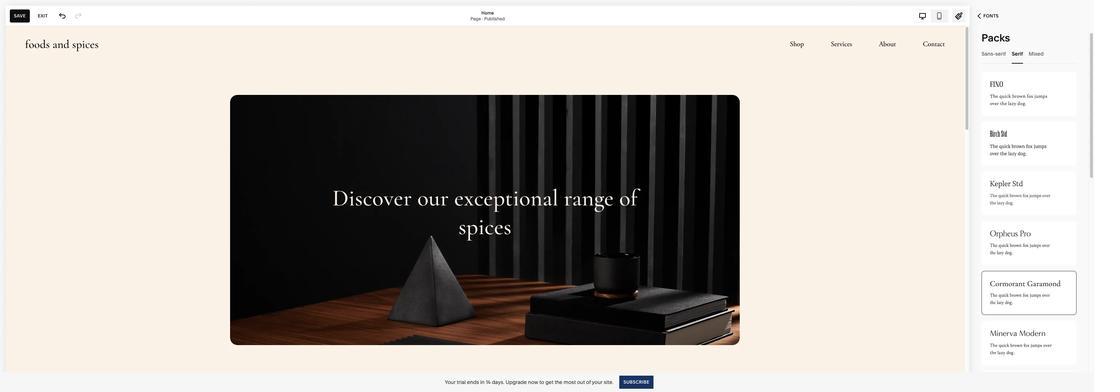 Task type: vqa. For each thing, say whether or not it's contained in the screenshot.
the middle Size range field
no



Task type: locate. For each thing, give the bounding box(es) containing it.
0 vertical spatial std
[[1001, 130, 1007, 139]]

over for cormorant garamond
[[1042, 293, 1050, 299]]

1 horizontal spatial tab list
[[982, 44, 1077, 64]]

the down orpheus
[[990, 243, 997, 249]]

cormorant
[[990, 279, 1025, 289]]

site.
[[604, 379, 613, 386]]

kepler std
[[990, 179, 1023, 189]]

dog. for birch
[[1018, 150, 1027, 157]]

the down minerva
[[990, 343, 998, 349]]

lazy for cormorant garamond
[[997, 300, 1004, 306]]

in
[[480, 379, 485, 386]]

fox
[[1027, 93, 1033, 100], [1026, 143, 1033, 150], [1023, 193, 1029, 199], [1023, 243, 1029, 249], [1023, 293, 1029, 299], [1024, 343, 1030, 349]]

5 the from the top
[[990, 293, 997, 299]]

jumps inside orpheus pro the quick brown fox jumps over the lazy dog.
[[1030, 243, 1041, 249]]

exit
[[38, 13, 48, 18]]

the down birch
[[990, 143, 998, 150]]

sans-
[[982, 50, 995, 57]]

over
[[990, 100, 999, 107], [990, 150, 999, 157], [1042, 193, 1050, 199], [1042, 243, 1050, 249], [1042, 293, 1050, 299], [1043, 343, 1052, 349]]

birch
[[990, 130, 1000, 139]]

1 vertical spatial std
[[1012, 179, 1023, 189]]

std right birch
[[1001, 130, 1007, 139]]

quick down minerva
[[999, 343, 1009, 349]]

lazy inside fino the quick brown fox jumps over the lazy dog.
[[1008, 100, 1016, 107]]

jumps for cormorant garamond
[[1030, 293, 1041, 299]]

quick down birch std
[[999, 143, 1011, 150]]

over for minerva modern
[[1043, 343, 1052, 349]]

std right the "kepler"
[[1012, 179, 1023, 189]]

fino the quick brown fox jumps over the lazy dog.
[[990, 80, 1047, 107]]

the quick brown fox jumps over the lazy dog. down kepler std
[[990, 193, 1050, 206]]

jumps
[[1035, 93, 1047, 100], [1034, 143, 1047, 150], [1030, 193, 1041, 199], [1030, 243, 1041, 249], [1030, 293, 1041, 299], [1031, 343, 1042, 349]]

6 the from the top
[[990, 343, 998, 349]]

quick down the fino
[[999, 93, 1011, 100]]

1 the from the top
[[990, 93, 998, 100]]

modern
[[1019, 329, 1046, 339]]

the down the "kepler"
[[990, 193, 997, 199]]

the
[[990, 93, 998, 100], [990, 143, 998, 150], [990, 193, 997, 199], [990, 243, 997, 249], [990, 293, 997, 299], [990, 343, 998, 349]]

the quick brown fox jumps over the lazy dog. down minerva modern
[[990, 343, 1052, 356]]

brown for birch
[[1012, 143, 1025, 150]]

ends
[[467, 379, 479, 386]]

cormorant garamond
[[990, 279, 1061, 289]]

4 the from the top
[[990, 243, 997, 249]]

0 vertical spatial tab list
[[914, 10, 948, 22]]

2 the quick brown fox jumps over the lazy dog. from the top
[[990, 193, 1050, 206]]

1 horizontal spatial std
[[1012, 179, 1023, 189]]

packs
[[982, 32, 1010, 44]]

minerva modern
[[990, 329, 1046, 339]]

the quick brown fox jumps over the lazy dog. for cormorant
[[990, 293, 1050, 306]]

tab list
[[914, 10, 948, 22], [982, 44, 1077, 64]]

mixed
[[1029, 50, 1044, 57]]

the inside fino the quick brown fox jumps over the lazy dog.
[[1000, 100, 1007, 107]]

the down 'cormorant' in the right bottom of the page
[[990, 300, 996, 306]]

dog.
[[1017, 100, 1026, 107], [1018, 150, 1027, 157], [1006, 201, 1014, 206], [1005, 250, 1013, 256], [1005, 300, 1013, 306], [1006, 350, 1015, 356]]

fino
[[990, 80, 1003, 89]]

trial
[[457, 379, 466, 386]]

0 horizontal spatial tab list
[[914, 10, 948, 22]]

the quick brown fox jumps over the lazy dog.
[[990, 143, 1047, 157], [990, 193, 1050, 206], [990, 293, 1050, 306], [990, 343, 1052, 356]]

4 the quick brown fox jumps over the lazy dog. from the top
[[990, 343, 1052, 356]]

fox inside orpheus pro the quick brown fox jumps over the lazy dog.
[[1023, 243, 1029, 249]]

home
[[481, 10, 494, 15]]

the down the fino
[[1000, 100, 1007, 107]]

save button
[[10, 9, 30, 22]]

quick inside fino the quick brown fox jumps over the lazy dog.
[[999, 93, 1011, 100]]

brown inside fino the quick brown fox jumps over the lazy dog.
[[1012, 93, 1026, 100]]

birch std
[[990, 130, 1007, 139]]

lazy
[[1008, 100, 1016, 107], [1008, 150, 1017, 157], [997, 201, 1005, 206], [997, 250, 1004, 256], [997, 300, 1004, 306], [998, 350, 1005, 356]]

the quick brown fox jumps over the lazy dog. for birch
[[990, 143, 1047, 157]]

fox inside fino the quick brown fox jumps over the lazy dog.
[[1027, 93, 1033, 100]]

0 horizontal spatial std
[[1001, 130, 1007, 139]]

brown for cormorant
[[1010, 293, 1022, 299]]

1 vertical spatial tab list
[[982, 44, 1077, 64]]

your
[[445, 379, 456, 386]]

the down 'cormorant' in the right bottom of the page
[[990, 293, 997, 299]]

lazy inside orpheus pro the quick brown fox jumps over the lazy dog.
[[997, 250, 1004, 256]]

brown
[[1012, 93, 1026, 100], [1012, 143, 1025, 150], [1010, 193, 1022, 199], [1010, 243, 1022, 249], [1010, 293, 1022, 299], [1010, 343, 1023, 349]]

the quick brown fox jumps over the lazy dog. down cormorant garamond
[[990, 293, 1050, 306]]

the quick brown fox jumps over the lazy dog. down birch std
[[990, 143, 1047, 157]]

home page · published
[[470, 10, 505, 21]]

1 the quick brown fox jumps over the lazy dog. from the top
[[990, 143, 1047, 157]]

quick
[[999, 93, 1011, 100], [999, 143, 1011, 150], [998, 193, 1009, 199], [999, 243, 1009, 249], [999, 293, 1009, 299], [999, 343, 1009, 349]]

sans-serif button
[[982, 44, 1006, 64]]

over for birch std
[[990, 150, 999, 157]]

jumps inside fino the quick brown fox jumps over the lazy dog.
[[1035, 93, 1047, 100]]

quick down 'cormorant' in the right bottom of the page
[[999, 293, 1009, 299]]

exit button
[[34, 9, 52, 22]]

the down the fino
[[990, 93, 998, 100]]

quick for cormorant
[[999, 293, 1009, 299]]

dog. inside fino the quick brown fox jumps over the lazy dog.
[[1017, 100, 1026, 107]]

the down birch std
[[1000, 150, 1007, 157]]

published
[[484, 16, 505, 21]]

the down orpheus
[[990, 250, 996, 256]]

dog. for cormorant
[[1005, 300, 1013, 306]]

quick down orpheus
[[999, 243, 1009, 249]]

3 the quick brown fox jumps over the lazy dog. from the top
[[990, 293, 1050, 306]]

your trial ends in 14 days. upgrade now to get the most out of your site.
[[445, 379, 613, 386]]

quick down kepler std
[[998, 193, 1009, 199]]

the
[[1000, 100, 1007, 107], [1000, 150, 1007, 157], [990, 201, 996, 206], [990, 250, 996, 256], [990, 300, 996, 306], [990, 350, 996, 356], [555, 379, 562, 386]]

2 the from the top
[[990, 143, 998, 150]]

std
[[1001, 130, 1007, 139], [1012, 179, 1023, 189]]

to
[[539, 379, 544, 386]]

3 the from the top
[[990, 193, 997, 199]]

garamond
[[1027, 279, 1061, 289]]



Task type: describe. For each thing, give the bounding box(es) containing it.
fonts button
[[970, 8, 1007, 24]]

of
[[586, 379, 591, 386]]

std for kepler std
[[1012, 179, 1023, 189]]

your
[[592, 379, 603, 386]]

jumps for minerva modern
[[1031, 343, 1042, 349]]

fox for birch
[[1026, 143, 1033, 150]]

fonts
[[983, 13, 999, 19]]

the right get at the bottom of the page
[[555, 379, 562, 386]]

quick for minerva
[[999, 343, 1009, 349]]

lazy for kepler std
[[997, 201, 1005, 206]]

·
[[482, 16, 483, 21]]

sans-serif
[[982, 50, 1006, 57]]

quick for birch
[[999, 143, 1011, 150]]

dog. for kepler
[[1006, 201, 1014, 206]]

orpheus
[[990, 228, 1018, 241]]

the down minerva
[[990, 350, 996, 356]]

over inside orpheus pro the quick brown fox jumps over the lazy dog.
[[1042, 243, 1050, 249]]

now
[[528, 379, 538, 386]]

pro
[[1020, 228, 1031, 241]]

the quick brown fox jumps over the lazy dog. for kepler
[[990, 193, 1050, 206]]

fox for minerva
[[1024, 343, 1030, 349]]

over inside fino the quick brown fox jumps over the lazy dog.
[[990, 100, 999, 107]]

most
[[564, 379, 576, 386]]

quick for kepler
[[998, 193, 1009, 199]]

over for kepler std
[[1042, 193, 1050, 199]]

out
[[577, 379, 585, 386]]

upgrade
[[506, 379, 527, 386]]

quick inside orpheus pro the quick brown fox jumps over the lazy dog.
[[999, 243, 1009, 249]]

tab list containing sans-serif
[[982, 44, 1077, 64]]

orpheus pro the quick brown fox jumps over the lazy dog.
[[990, 228, 1050, 256]]

page
[[470, 16, 481, 21]]

the for birch
[[990, 143, 998, 150]]

serif
[[1012, 50, 1023, 57]]

the for cormorant
[[990, 293, 997, 299]]

brown for minerva
[[1010, 343, 1023, 349]]

the down the "kepler"
[[990, 201, 996, 206]]

subscribe button
[[619, 376, 653, 389]]

fox for kepler
[[1023, 193, 1029, 199]]

fox for cormorant
[[1023, 293, 1029, 299]]

the inside orpheus pro the quick brown fox jumps over the lazy dog.
[[990, 243, 997, 249]]

lazy for birch std
[[1008, 150, 1017, 157]]

jumps for kepler std
[[1030, 193, 1041, 199]]

std for birch std
[[1001, 130, 1007, 139]]

get
[[545, 379, 553, 386]]

the inside orpheus pro the quick brown fox jumps over the lazy dog.
[[990, 250, 996, 256]]

brown inside orpheus pro the quick brown fox jumps over the lazy dog.
[[1010, 243, 1022, 249]]

mixed button
[[1029, 44, 1044, 64]]

14
[[486, 379, 491, 386]]

the for kepler
[[990, 193, 997, 199]]

the quick brown fox jumps over the lazy dog. for minerva
[[990, 343, 1052, 356]]

kepler
[[990, 179, 1011, 189]]

days.
[[492, 379, 504, 386]]

dog. for minerva
[[1006, 350, 1015, 356]]

subscribe
[[623, 380, 649, 385]]

serif
[[995, 50, 1006, 57]]

dog. inside orpheus pro the quick brown fox jumps over the lazy dog.
[[1005, 250, 1013, 256]]

lazy for minerva modern
[[998, 350, 1005, 356]]

save
[[14, 13, 26, 18]]

serif button
[[1012, 44, 1023, 64]]

the inside fino the quick brown fox jumps over the lazy dog.
[[990, 93, 998, 100]]

the for minerva
[[990, 343, 998, 349]]

minerva
[[990, 329, 1017, 339]]

brown for kepler
[[1010, 193, 1022, 199]]

jumps for birch std
[[1034, 143, 1047, 150]]



